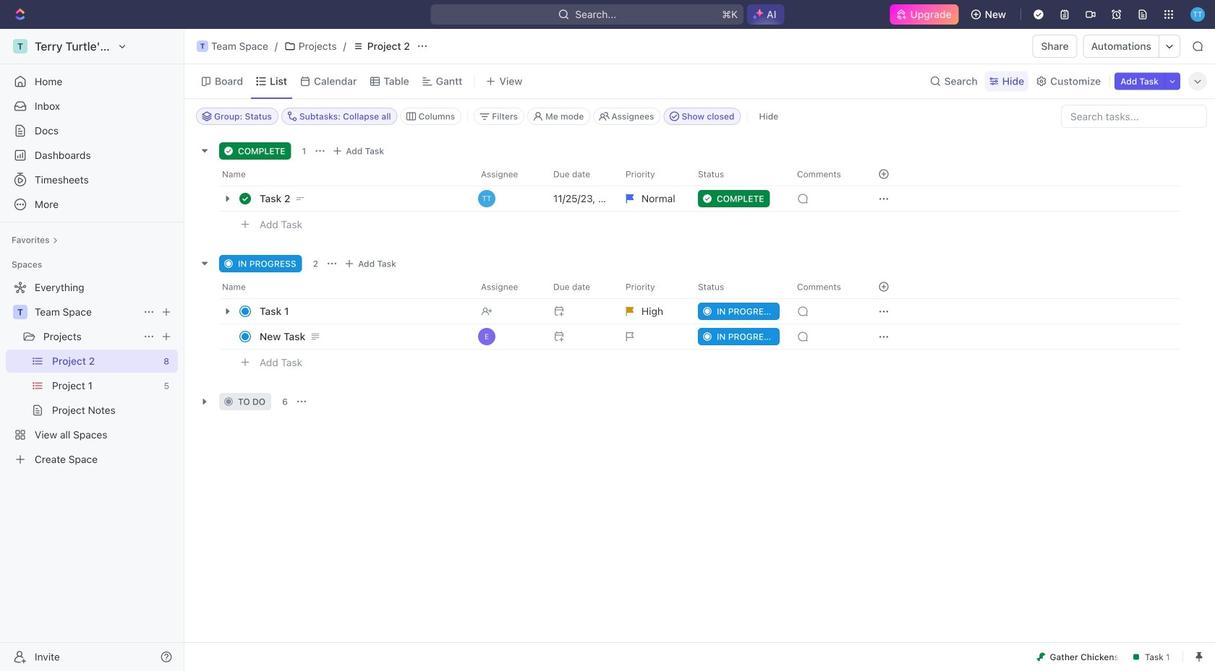 Task type: locate. For each thing, give the bounding box(es) containing it.
1 horizontal spatial team space, , element
[[197, 41, 208, 52]]

1 vertical spatial team space, , element
[[13, 305, 27, 320]]

0 horizontal spatial team space, , element
[[13, 305, 27, 320]]

Search tasks... text field
[[1062, 106, 1207, 127]]

tree
[[6, 276, 178, 472]]

team space, , element
[[197, 41, 208, 52], [13, 305, 27, 320]]

sidebar navigation
[[0, 29, 187, 672]]



Task type: describe. For each thing, give the bounding box(es) containing it.
drumstick bite image
[[1037, 654, 1046, 662]]

0 vertical spatial team space, , element
[[197, 41, 208, 52]]

tree inside the sidebar navigation
[[6, 276, 178, 472]]

terry turtle's workspace, , element
[[13, 39, 27, 54]]



Task type: vqa. For each thing, say whether or not it's contained in the screenshot.
tree
yes



